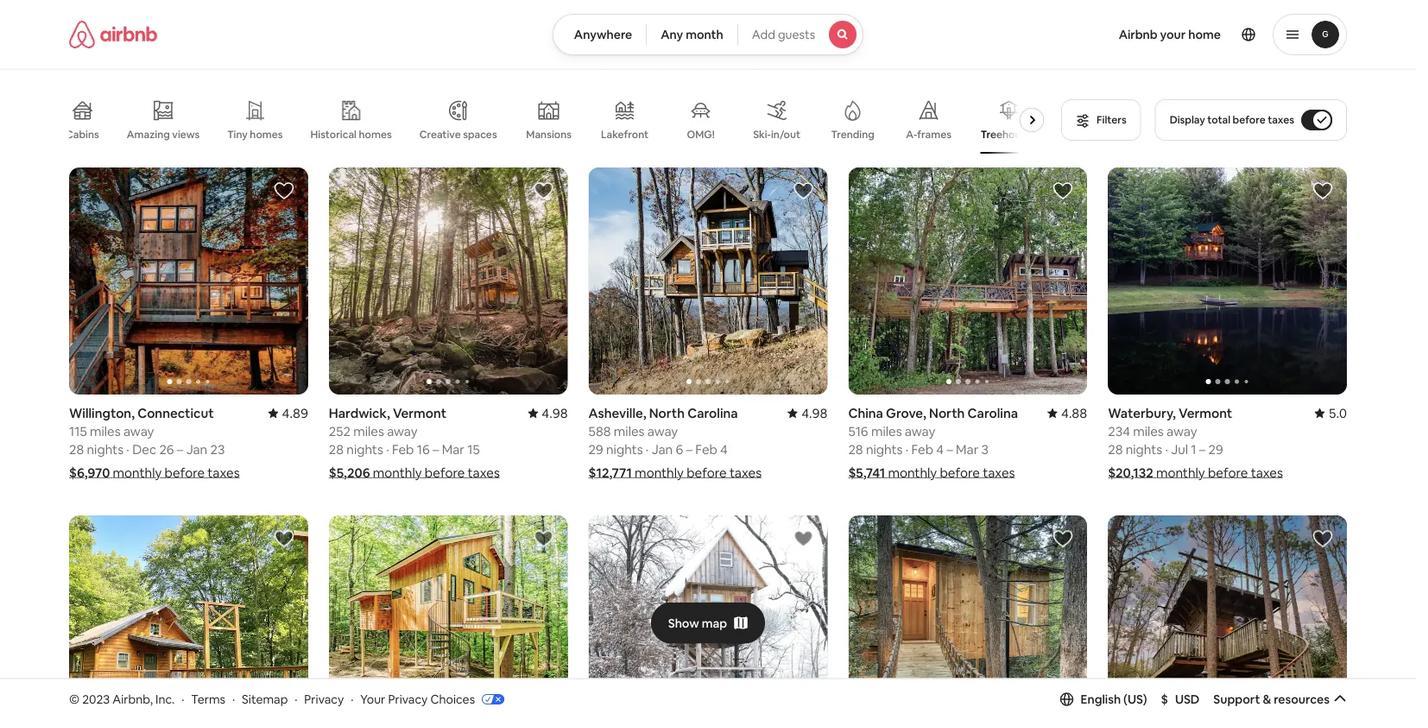 Task type: describe. For each thing, give the bounding box(es) containing it.
29 inside asheville, north carolina 588 miles away 29 nights · jan 6 – feb 4 $12,771 monthly before taxes
[[589, 441, 604, 458]]

sitemap
[[242, 692, 288, 707]]

add to wishlist: waterbury, vermont image
[[1313, 181, 1334, 201]]

taxes inside hardwick, vermont 252 miles away 28 nights · feb 16 – mar 15 $5,206 monthly before taxes
[[468, 464, 500, 481]]

· inside willington, connecticut 115 miles away 28 nights · dec 26 – jan 23 $6,970 monthly before taxes
[[126, 441, 129, 458]]

airbnb
[[1119, 27, 1158, 42]]

28 inside china grove, north carolina 516 miles away 28 nights · feb 4 – mar 3 $5,741 monthly before taxes
[[849, 441, 864, 458]]

· inside waterbury, vermont 234 miles away 28 nights · jul 1 – 29 $20,132 monthly before taxes
[[1166, 441, 1169, 458]]

4.88 out of 5 average rating image
[[1048, 405, 1088, 422]]

3
[[982, 441, 989, 458]]

display total before taxes button
[[1156, 99, 1348, 141]]

before inside hardwick, vermont 252 miles away 28 nights · feb 16 – mar 15 $5,206 monthly before taxes
[[425, 464, 465, 481]]

add guests
[[752, 27, 816, 42]]

profile element
[[885, 0, 1348, 69]]

spaces
[[463, 128, 497, 141]]

588
[[589, 423, 611, 440]]

inc.
[[156, 692, 175, 707]]

group containing amazing views
[[66, 86, 1052, 154]]

miles for 234
[[1134, 423, 1165, 440]]

add to wishlist: china grove, north carolina image
[[1053, 181, 1074, 201]]

before inside waterbury, vermont 234 miles away 28 nights · jul 1 – 29 $20,132 monthly before taxes
[[1209, 464, 1249, 481]]

2 privacy from the left
[[388, 692, 428, 707]]

connecticut
[[138, 405, 214, 422]]

your privacy choices
[[361, 692, 475, 707]]

$ usd
[[1162, 692, 1200, 707]]

$20,132
[[1109, 464, 1154, 481]]

add guests button
[[738, 14, 864, 55]]

creative
[[420, 128, 461, 141]]

© 2023 airbnb, inc. ·
[[69, 692, 184, 707]]

(us)
[[1124, 692, 1148, 707]]

jul
[[1172, 441, 1189, 458]]

guests
[[778, 27, 816, 42]]

sitemap link
[[242, 692, 288, 707]]

away for waterbury,
[[1167, 423, 1198, 440]]

away for willington,
[[123, 423, 154, 440]]

add to wishlist: southern pines, north carolina image
[[1313, 529, 1334, 549]]

· inside hardwick, vermont 252 miles away 28 nights · feb 16 – mar 15 $5,206 monthly before taxes
[[386, 441, 389, 458]]

mar inside china grove, north carolina 516 miles away 28 nights · feb 4 – mar 3 $5,741 monthly before taxes
[[957, 441, 979, 458]]

taxes inside willington, connecticut 115 miles away 28 nights · dec 26 – jan 23 $6,970 monthly before taxes
[[208, 464, 240, 481]]

1
[[1192, 441, 1197, 458]]

4.98 for hardwick, vermont 252 miles away 28 nights · feb 16 – mar 15 $5,206 monthly before taxes
[[542, 405, 568, 422]]

dec
[[132, 441, 156, 458]]

omg!
[[687, 128, 715, 141]]

willington,
[[69, 405, 135, 422]]

add to wishlist: asheville, north carolina image
[[793, 181, 814, 201]]

252
[[329, 423, 351, 440]]

16
[[417, 441, 430, 458]]

show map
[[669, 616, 728, 631]]

monthly inside waterbury, vermont 234 miles away 28 nights · jul 1 – 29 $20,132 monthly before taxes
[[1157, 464, 1206, 481]]

2023
[[82, 692, 110, 707]]

add to wishlist: sanford, maine image
[[534, 529, 554, 549]]

hardwick, vermont 252 miles away 28 nights · feb 16 – mar 15 $5,206 monthly before taxes
[[329, 405, 500, 481]]

$
[[1162, 692, 1169, 707]]

monthly inside willington, connecticut 115 miles away 28 nights · dec 26 – jan 23 $6,970 monthly before taxes
[[113, 464, 162, 481]]

hardwick,
[[329, 405, 390, 422]]

4 inside asheville, north carolina 588 miles away 29 nights · jan 6 – feb 4 $12,771 monthly before taxes
[[721, 441, 728, 458]]

historical
[[311, 128, 357, 141]]

asheville,
[[589, 405, 647, 422]]

· left privacy "link"
[[295, 692, 298, 707]]

lakefront
[[601, 128, 649, 141]]

any month
[[661, 27, 724, 42]]

your
[[1161, 27, 1187, 42]]

english (us)
[[1081, 692, 1148, 707]]

terms link
[[191, 692, 226, 707]]

· right inc.
[[182, 692, 184, 707]]

monthly inside asheville, north carolina 588 miles away 29 nights · jan 6 – feb 4 $12,771 monthly before taxes
[[635, 464, 684, 481]]

away inside china grove, north carolina 516 miles away 28 nights · feb 4 – mar 3 $5,741 monthly before taxes
[[905, 423, 936, 440]]

homes for historical homes
[[359, 128, 392, 141]]

15
[[468, 441, 480, 458]]

$5,206
[[329, 464, 370, 481]]

ski-in/out
[[754, 128, 801, 141]]

waterbury, vermont 234 miles away 28 nights · jul 1 – 29 $20,132 monthly before taxes
[[1109, 405, 1284, 481]]

your privacy choices link
[[361, 692, 505, 708]]

choices
[[431, 692, 475, 707]]

anywhere button
[[553, 14, 647, 55]]

creative spaces
[[420, 128, 497, 141]]

historical homes
[[311, 128, 392, 141]]

taxes inside china grove, north carolina 516 miles away 28 nights · feb 4 – mar 3 $5,741 monthly before taxes
[[983, 464, 1016, 481]]

4.89
[[282, 405, 308, 422]]

filters
[[1097, 113, 1127, 127]]

nights for $6,970
[[87, 441, 124, 458]]

$12,771
[[589, 464, 632, 481]]

treehouses
[[981, 128, 1038, 141]]

115
[[69, 423, 87, 440]]

miles for 252
[[354, 423, 384, 440]]

taxes inside asheville, north carolina 588 miles away 29 nights · jan 6 – feb 4 $12,771 monthly before taxes
[[730, 464, 762, 481]]

miles for 115
[[90, 423, 121, 440]]

a-frames
[[907, 128, 952, 141]]

ski-
[[754, 128, 772, 141]]

amazing
[[127, 128, 170, 141]]

– for 115 miles away
[[177, 441, 183, 458]]

516
[[849, 423, 869, 440]]

north inside asheville, north carolina 588 miles away 29 nights · jan 6 – feb 4 $12,771 monthly before taxes
[[649, 405, 685, 422]]

month
[[686, 27, 724, 42]]

feb inside hardwick, vermont 252 miles away 28 nights · feb 16 – mar 15 $5,206 monthly before taxes
[[392, 441, 414, 458]]

display
[[1170, 113, 1206, 127]]

filters button
[[1062, 99, 1142, 141]]

add to wishlist: willington, connecticut image
[[274, 181, 294, 201]]

support & resources
[[1214, 692, 1331, 707]]

add to wishlist: hardwick, vermont image
[[534, 181, 554, 201]]

23
[[210, 441, 225, 458]]

4.98 out of 5 average rating image
[[788, 405, 828, 422]]

airbnb your home
[[1119, 27, 1222, 42]]

mansions
[[526, 128, 572, 141]]



Task type: vqa. For each thing, say whether or not it's contained in the screenshot.


Task type: locate. For each thing, give the bounding box(es) containing it.
1 horizontal spatial 4
[[937, 441, 944, 458]]

vermont inside waterbury, vermont 234 miles away 28 nights · jul 1 – 29 $20,132 monthly before taxes
[[1179, 405, 1233, 422]]

miles inside willington, connecticut 115 miles away 28 nights · dec 26 – jan 23 $6,970 monthly before taxes
[[90, 423, 121, 440]]

privacy right "your"
[[388, 692, 428, 707]]

2 nights from the left
[[347, 441, 383, 458]]

homes
[[359, 128, 392, 141], [250, 128, 283, 141]]

away inside willington, connecticut 115 miles away 28 nights · dec 26 – jan 23 $6,970 monthly before taxes
[[123, 423, 154, 440]]

– for 252 miles away
[[433, 441, 439, 458]]

1 28 from the left
[[69, 441, 84, 458]]

airbnb your home link
[[1109, 16, 1232, 53]]

away for hardwick,
[[387, 423, 418, 440]]

away up 6
[[648, 423, 678, 440]]

feb inside asheville, north carolina 588 miles away 29 nights · jan 6 – feb 4 $12,771 monthly before taxes
[[696, 441, 718, 458]]

any
[[661, 27, 684, 42]]

nights up $12,771
[[607, 441, 643, 458]]

monthly down dec
[[113, 464, 162, 481]]

26
[[159, 441, 174, 458]]

0 horizontal spatial vermont
[[393, 405, 447, 422]]

29
[[589, 441, 604, 458], [1209, 441, 1224, 458]]

· left "your"
[[351, 692, 354, 707]]

grove,
[[887, 405, 927, 422]]

3 miles from the left
[[872, 423, 903, 440]]

29 down 588
[[589, 441, 604, 458]]

4 28 from the left
[[1109, 441, 1124, 458]]

· right terms
[[232, 692, 235, 707]]

north up 6
[[649, 405, 685, 422]]

2 miles from the left
[[354, 423, 384, 440]]

· inside china grove, north carolina 516 miles away 28 nights · feb 4 – mar 3 $5,741 monthly before taxes
[[906, 441, 909, 458]]

feb inside china grove, north carolina 516 miles away 28 nights · feb 4 – mar 3 $5,741 monthly before taxes
[[912, 441, 934, 458]]

before inside asheville, north carolina 588 miles away 29 nights · jan 6 – feb 4 $12,771 monthly before taxes
[[687, 464, 727, 481]]

miles inside china grove, north carolina 516 miles away 28 nights · feb 4 – mar 3 $5,741 monthly before taxes
[[872, 423, 903, 440]]

willington, connecticut 115 miles away 28 nights · dec 26 – jan 23 $6,970 monthly before taxes
[[69, 405, 240, 481]]

4 – from the left
[[686, 441, 693, 458]]

privacy link
[[304, 692, 344, 707]]

miles down 'grove,'
[[872, 423, 903, 440]]

nights for $20,132
[[1126, 441, 1163, 458]]

1 horizontal spatial 4.98
[[802, 405, 828, 422]]

0 horizontal spatial jan
[[186, 441, 208, 458]]

0 horizontal spatial 29
[[589, 441, 604, 458]]

– inside hardwick, vermont 252 miles away 28 nights · feb 16 – mar 15 $5,206 monthly before taxes
[[433, 441, 439, 458]]

group
[[66, 86, 1052, 154], [69, 168, 308, 395], [329, 168, 568, 395], [589, 168, 828, 395], [849, 168, 1088, 395], [1109, 168, 1348, 395], [69, 516, 308, 721], [329, 516, 568, 721], [589, 516, 828, 721], [849, 516, 1088, 721], [1109, 516, 1348, 721]]

miles inside waterbury, vermont 234 miles away 28 nights · jul 1 – 29 $20,132 monthly before taxes
[[1134, 423, 1165, 440]]

28 for 234 miles away
[[1109, 441, 1124, 458]]

2 4.98 from the left
[[802, 405, 828, 422]]

add to wishlist: millersburg, ohio image
[[274, 529, 294, 549]]

1 horizontal spatial jan
[[652, 441, 673, 458]]

display total before taxes
[[1170, 113, 1295, 127]]

a-
[[907, 128, 918, 141]]

28 down 516
[[849, 441, 864, 458]]

· left 16
[[386, 441, 389, 458]]

5.0
[[1329, 405, 1348, 422]]

feb down 'grove,'
[[912, 441, 934, 458]]

1 29 from the left
[[589, 441, 604, 458]]

north inside china grove, north carolina 516 miles away 28 nights · feb 4 – mar 3 $5,741 monthly before taxes
[[930, 405, 965, 422]]

4 away from the left
[[648, 423, 678, 440]]

terms
[[191, 692, 226, 707]]

– inside china grove, north carolina 516 miles away 28 nights · feb 4 – mar 3 $5,741 monthly before taxes
[[947, 441, 954, 458]]

away up 16
[[387, 423, 418, 440]]

&
[[1264, 692, 1272, 707]]

monthly inside china grove, north carolina 516 miles away 28 nights · feb 4 – mar 3 $5,741 monthly before taxes
[[889, 464, 938, 481]]

monthly down 6
[[635, 464, 684, 481]]

vermont inside hardwick, vermont 252 miles away 28 nights · feb 16 – mar 15 $5,206 monthly before taxes
[[393, 405, 447, 422]]

28 down 234
[[1109, 441, 1124, 458]]

nights inside waterbury, vermont 234 miles away 28 nights · jul 1 – 29 $20,132 monthly before taxes
[[1126, 441, 1163, 458]]

3 28 from the left
[[849, 441, 864, 458]]

feb
[[392, 441, 414, 458], [912, 441, 934, 458], [696, 441, 718, 458]]

homes right historical
[[359, 128, 392, 141]]

privacy
[[304, 692, 344, 707], [388, 692, 428, 707]]

before
[[1233, 113, 1266, 127], [165, 464, 205, 481], [425, 464, 465, 481], [940, 464, 981, 481], [687, 464, 727, 481], [1209, 464, 1249, 481]]

away up dec
[[123, 423, 154, 440]]

vermont
[[393, 405, 447, 422], [1179, 405, 1233, 422]]

before inside button
[[1233, 113, 1266, 127]]

jan left 23
[[186, 441, 208, 458]]

4.89 out of 5 average rating image
[[268, 405, 308, 422]]

nights up $5,741
[[867, 441, 903, 458]]

2 away from the left
[[387, 423, 418, 440]]

0 horizontal spatial 4
[[721, 441, 728, 458]]

away inside waterbury, vermont 234 miles away 28 nights · jul 1 – 29 $20,132 monthly before taxes
[[1167, 423, 1198, 440]]

in/out
[[772, 128, 801, 141]]

· down 'grove,'
[[906, 441, 909, 458]]

none search field containing anywhere
[[553, 14, 864, 55]]

0 horizontal spatial north
[[649, 405, 685, 422]]

1 horizontal spatial mar
[[957, 441, 979, 458]]

2 – from the left
[[433, 441, 439, 458]]

taxes inside display total before taxes button
[[1268, 113, 1295, 127]]

1 carolina from the left
[[968, 405, 1019, 422]]

tiny
[[228, 128, 248, 141]]

nights
[[87, 441, 124, 458], [347, 441, 383, 458], [867, 441, 903, 458], [607, 441, 643, 458], [1126, 441, 1163, 458]]

nights inside china grove, north carolina 516 miles away 28 nights · feb 4 – mar 3 $5,741 monthly before taxes
[[867, 441, 903, 458]]

monthly
[[113, 464, 162, 481], [373, 464, 422, 481], [889, 464, 938, 481], [635, 464, 684, 481], [1157, 464, 1206, 481]]

· inside asheville, north carolina 588 miles away 29 nights · jan 6 – feb 4 $12,771 monthly before taxes
[[646, 441, 649, 458]]

airbnb,
[[113, 692, 153, 707]]

views
[[172, 128, 200, 141]]

5 away from the left
[[1167, 423, 1198, 440]]

4
[[937, 441, 944, 458], [721, 441, 728, 458]]

nights inside willington, connecticut 115 miles away 28 nights · dec 26 – jan 23 $6,970 monthly before taxes
[[87, 441, 124, 458]]

vermont for 252 miles away
[[393, 405, 447, 422]]

jan left 6
[[652, 441, 673, 458]]

3 away from the left
[[905, 423, 936, 440]]

feb left 16
[[392, 441, 414, 458]]

map
[[702, 616, 728, 631]]

2 28 from the left
[[329, 441, 344, 458]]

miles down waterbury,
[[1134, 423, 1165, 440]]

support
[[1214, 692, 1261, 707]]

china grove, north carolina 516 miles away 28 nights · feb 4 – mar 3 $5,741 monthly before taxes
[[849, 405, 1019, 481]]

before inside china grove, north carolina 516 miles away 28 nights · feb 4 – mar 3 $5,741 monthly before taxes
[[940, 464, 981, 481]]

2 carolina from the left
[[688, 405, 738, 422]]

frames
[[918, 128, 952, 141]]

1 vermont from the left
[[393, 405, 447, 422]]

your
[[361, 692, 386, 707]]

4 right 6
[[721, 441, 728, 458]]

mar
[[442, 441, 465, 458], [957, 441, 979, 458]]

2 feb from the left
[[912, 441, 934, 458]]

away down 'grove,'
[[905, 423, 936, 440]]

28 inside waterbury, vermont 234 miles away 28 nights · jul 1 – 29 $20,132 monthly before taxes
[[1109, 441, 1124, 458]]

2 4 from the left
[[721, 441, 728, 458]]

1 monthly from the left
[[113, 464, 162, 481]]

0 horizontal spatial carolina
[[688, 405, 738, 422]]

carolina inside china grove, north carolina 516 miles away 28 nights · feb 4 – mar 3 $5,741 monthly before taxes
[[968, 405, 1019, 422]]

– inside asheville, north carolina 588 miles away 29 nights · jan 6 – feb 4 $12,771 monthly before taxes
[[686, 441, 693, 458]]

1 horizontal spatial carolina
[[968, 405, 1019, 422]]

1 – from the left
[[177, 441, 183, 458]]

show map button
[[651, 603, 766, 644]]

4.98 for asheville, north carolina 588 miles away 29 nights · jan 6 – feb 4 $12,771 monthly before taxes
[[802, 405, 828, 422]]

mar left 15
[[442, 441, 465, 458]]

nights for $5,206
[[347, 441, 383, 458]]

miles inside hardwick, vermont 252 miles away 28 nights · feb 16 – mar 15 $5,206 monthly before taxes
[[354, 423, 384, 440]]

away inside asheville, north carolina 588 miles away 29 nights · jan 6 – feb 4 $12,771 monthly before taxes
[[648, 423, 678, 440]]

– inside willington, connecticut 115 miles away 28 nights · dec 26 – jan 23 $6,970 monthly before taxes
[[177, 441, 183, 458]]

1 north from the left
[[930, 405, 965, 422]]

usd
[[1176, 692, 1200, 707]]

1 privacy from the left
[[304, 692, 344, 707]]

any month button
[[646, 14, 739, 55]]

1 horizontal spatial homes
[[359, 128, 392, 141]]

4 monthly from the left
[[635, 464, 684, 481]]

miles down willington,
[[90, 423, 121, 440]]

jan inside willington, connecticut 115 miles away 28 nights · dec 26 – jan 23 $6,970 monthly before taxes
[[186, 441, 208, 458]]

asheville, north carolina 588 miles away 29 nights · jan 6 – feb 4 $12,771 monthly before taxes
[[589, 405, 762, 481]]

– inside waterbury, vermont 234 miles away 28 nights · jul 1 – 29 $20,132 monthly before taxes
[[1200, 441, 1206, 458]]

2 mar from the left
[[957, 441, 979, 458]]

miles
[[90, 423, 121, 440], [354, 423, 384, 440], [872, 423, 903, 440], [614, 423, 645, 440], [1134, 423, 1165, 440]]

4.98 left china
[[802, 405, 828, 422]]

1 mar from the left
[[442, 441, 465, 458]]

2 vermont from the left
[[1179, 405, 1233, 422]]

resources
[[1275, 692, 1331, 707]]

0 horizontal spatial homes
[[250, 128, 283, 141]]

28 inside willington, connecticut 115 miles away 28 nights · dec 26 – jan 23 $6,970 monthly before taxes
[[69, 441, 84, 458]]

1 horizontal spatial north
[[930, 405, 965, 422]]

taxes inside waterbury, vermont 234 miles away 28 nights · jul 1 – 29 $20,132 monthly before taxes
[[1252, 464, 1284, 481]]

north
[[930, 405, 965, 422], [649, 405, 685, 422]]

waterbury,
[[1109, 405, 1177, 422]]

4 miles from the left
[[614, 423, 645, 440]]

3 monthly from the left
[[889, 464, 938, 481]]

None search field
[[553, 14, 864, 55]]

vermont for 234 miles away
[[1179, 405, 1233, 422]]

– right 16
[[433, 441, 439, 458]]

3 feb from the left
[[696, 441, 718, 458]]

1 away from the left
[[123, 423, 154, 440]]

3 – from the left
[[947, 441, 954, 458]]

4 nights from the left
[[607, 441, 643, 458]]

28 for 115 miles away
[[69, 441, 84, 458]]

– right 6
[[686, 441, 693, 458]]

1 jan from the left
[[186, 441, 208, 458]]

28 inside hardwick, vermont 252 miles away 28 nights · feb 16 – mar 15 $5,206 monthly before taxes
[[329, 441, 344, 458]]

· left 6
[[646, 441, 649, 458]]

6
[[676, 441, 684, 458]]

china
[[849, 405, 884, 422]]

support & resources button
[[1214, 692, 1348, 707]]

carolina
[[968, 405, 1019, 422], [688, 405, 738, 422]]

mar inside hardwick, vermont 252 miles away 28 nights · feb 16 – mar 15 $5,206 monthly before taxes
[[442, 441, 465, 458]]

away inside hardwick, vermont 252 miles away 28 nights · feb 16 – mar 15 $5,206 monthly before taxes
[[387, 423, 418, 440]]

– right 1
[[1200, 441, 1206, 458]]

4.98 out of 5 average rating image
[[528, 405, 568, 422]]

5 nights from the left
[[1126, 441, 1163, 458]]

homes right tiny on the top of page
[[250, 128, 283, 141]]

1 horizontal spatial privacy
[[388, 692, 428, 707]]

$5,741
[[849, 464, 886, 481]]

add
[[752, 27, 776, 42]]

2 north from the left
[[649, 405, 685, 422]]

show
[[669, 616, 700, 631]]

29 right 1
[[1209, 441, 1224, 458]]

· left jul
[[1166, 441, 1169, 458]]

nights up the $6,970
[[87, 441, 124, 458]]

total
[[1208, 113, 1231, 127]]

homes for tiny homes
[[250, 128, 283, 141]]

away up jul
[[1167, 423, 1198, 440]]

jan
[[186, 441, 208, 458], [652, 441, 673, 458]]

miles down hardwick,
[[354, 423, 384, 440]]

english (us) button
[[1061, 692, 1148, 707]]

28 for 252 miles away
[[329, 441, 344, 458]]

4.88
[[1062, 405, 1088, 422]]

– for 234 miles away
[[1200, 441, 1206, 458]]

vermont up 16
[[393, 405, 447, 422]]

nights up $20,132
[[1126, 441, 1163, 458]]

2 29 from the left
[[1209, 441, 1224, 458]]

nights up $5,206
[[347, 441, 383, 458]]

before inside willington, connecticut 115 miles away 28 nights · dec 26 – jan 23 $6,970 monthly before taxes
[[165, 464, 205, 481]]

2 jan from the left
[[652, 441, 673, 458]]

jan inside asheville, north carolina 588 miles away 29 nights · jan 6 – feb 4 $12,771 monthly before taxes
[[652, 441, 673, 458]]

1 nights from the left
[[87, 441, 124, 458]]

1 4 from the left
[[937, 441, 944, 458]]

1 miles from the left
[[90, 423, 121, 440]]

privacy left "your"
[[304, 692, 344, 707]]

cabins
[[66, 128, 99, 141]]

1 4.98 from the left
[[542, 405, 568, 422]]

·
[[126, 441, 129, 458], [386, 441, 389, 458], [906, 441, 909, 458], [646, 441, 649, 458], [1166, 441, 1169, 458], [182, 692, 184, 707], [232, 692, 235, 707], [295, 692, 298, 707], [351, 692, 354, 707]]

miles down the asheville,
[[614, 423, 645, 440]]

2 monthly from the left
[[373, 464, 422, 481]]

1 horizontal spatial feb
[[696, 441, 718, 458]]

feb right 6
[[696, 441, 718, 458]]

5 – from the left
[[1200, 441, 1206, 458]]

4.98
[[542, 405, 568, 422], [802, 405, 828, 422]]

5 miles from the left
[[1134, 423, 1165, 440]]

0 horizontal spatial 4.98
[[542, 405, 568, 422]]

taxes
[[1268, 113, 1295, 127], [208, 464, 240, 481], [468, 464, 500, 481], [983, 464, 1016, 481], [730, 464, 762, 481], [1252, 464, 1284, 481]]

2 horizontal spatial feb
[[912, 441, 934, 458]]

terms · sitemap · privacy
[[191, 692, 344, 707]]

5.0 out of 5 average rating image
[[1316, 405, 1348, 422]]

amazing views
[[127, 128, 200, 141]]

0 horizontal spatial mar
[[442, 441, 465, 458]]

– left 3
[[947, 441, 954, 458]]

monthly right $5,741
[[889, 464, 938, 481]]

vermont up 1
[[1179, 405, 1233, 422]]

1 horizontal spatial 29
[[1209, 441, 1224, 458]]

monthly inside hardwick, vermont 252 miles away 28 nights · feb 16 – mar 15 $5,206 monthly before taxes
[[373, 464, 422, 481]]

$6,970
[[69, 464, 110, 481]]

tiny homes
[[228, 128, 283, 141]]

5 monthly from the left
[[1157, 464, 1206, 481]]

mar left 3
[[957, 441, 979, 458]]

©
[[69, 692, 80, 707]]

· left dec
[[126, 441, 129, 458]]

28 down 115
[[69, 441, 84, 458]]

0 horizontal spatial privacy
[[304, 692, 344, 707]]

north right 'grove,'
[[930, 405, 965, 422]]

nights inside hardwick, vermont 252 miles away 28 nights · feb 16 – mar 15 $5,206 monthly before taxes
[[347, 441, 383, 458]]

28 down 252
[[329, 441, 344, 458]]

monthly down 16
[[373, 464, 422, 481]]

add to wishlist: frazeysburg, ohio image
[[793, 529, 814, 549]]

add to wishlist: old fort, north carolina image
[[1053, 529, 1074, 549]]

nights inside asheville, north carolina 588 miles away 29 nights · jan 6 – feb 4 $12,771 monthly before taxes
[[607, 441, 643, 458]]

4 left 3
[[937, 441, 944, 458]]

monthly down jul
[[1157, 464, 1206, 481]]

anywhere
[[574, 27, 633, 42]]

4.98 left the asheville,
[[542, 405, 568, 422]]

miles inside asheville, north carolina 588 miles away 29 nights · jan 6 – feb 4 $12,771 monthly before taxes
[[614, 423, 645, 440]]

1 horizontal spatial vermont
[[1179, 405, 1233, 422]]

4 inside china grove, north carolina 516 miles away 28 nights · feb 4 – mar 3 $5,741 monthly before taxes
[[937, 441, 944, 458]]

3 nights from the left
[[867, 441, 903, 458]]

0 horizontal spatial feb
[[392, 441, 414, 458]]

trending
[[832, 128, 875, 141]]

carolina inside asheville, north carolina 588 miles away 29 nights · jan 6 – feb 4 $12,771 monthly before taxes
[[688, 405, 738, 422]]

1 feb from the left
[[392, 441, 414, 458]]

– right 26
[[177, 441, 183, 458]]

29 inside waterbury, vermont 234 miles away 28 nights · jul 1 – 29 $20,132 monthly before taxes
[[1209, 441, 1224, 458]]



